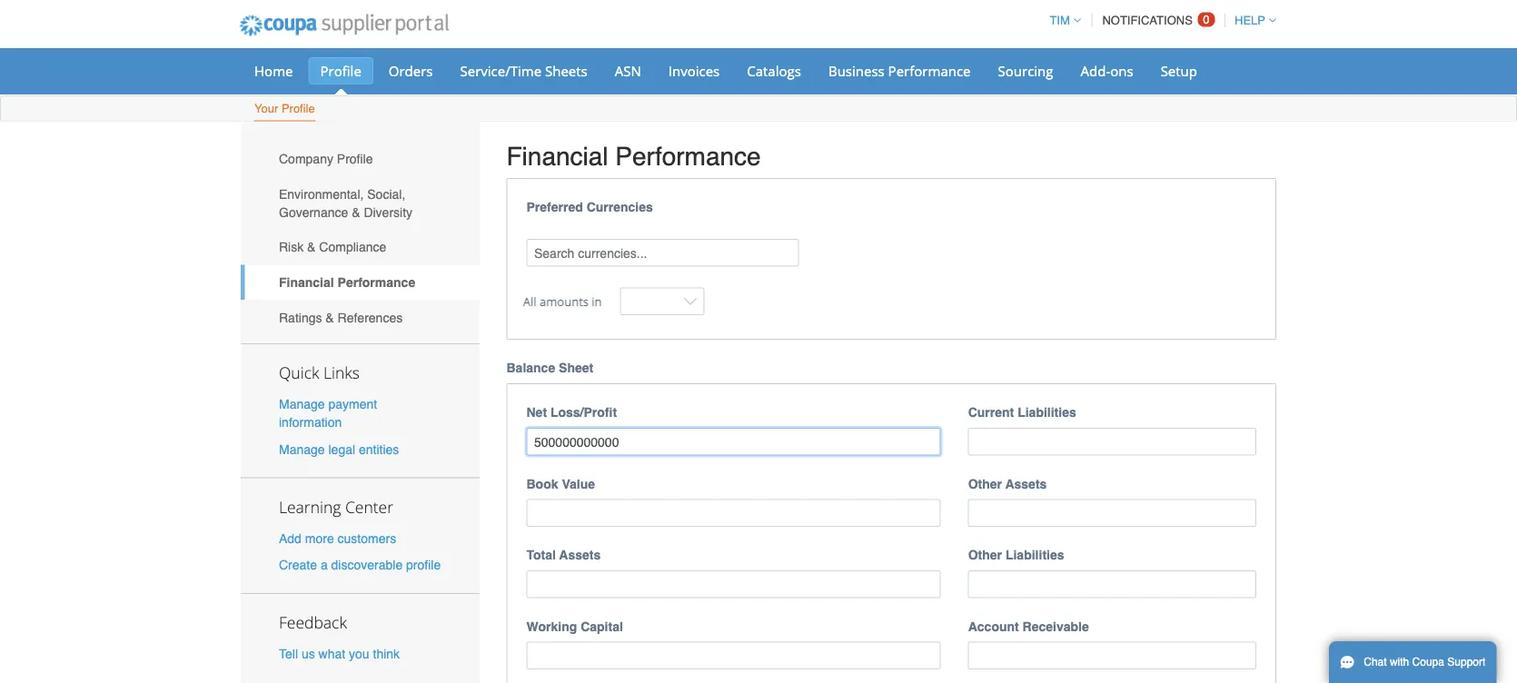 Task type: vqa. For each thing, say whether or not it's contained in the screenshot.
the rightmost to
no



Task type: describe. For each thing, give the bounding box(es) containing it.
environmental, social, governance & diversity
[[279, 187, 413, 219]]

capital
[[581, 619, 623, 634]]

more
[[305, 531, 334, 546]]

quick links
[[279, 362, 360, 384]]

account
[[968, 619, 1019, 634]]

risk & compliance link
[[241, 230, 479, 265]]

balance
[[507, 361, 555, 375]]

tell
[[279, 647, 298, 661]]

Total Assets text field
[[527, 571, 941, 598]]

manage for manage payment information
[[279, 397, 325, 412]]

net loss/profit
[[527, 405, 617, 420]]

ratings & references link
[[241, 300, 479, 335]]

feedback
[[279, 612, 347, 633]]

profile for your profile
[[282, 102, 315, 115]]

tim
[[1050, 14, 1070, 27]]

notifications 0
[[1102, 13, 1210, 27]]

environmental,
[[279, 187, 364, 201]]

social,
[[367, 187, 406, 201]]

setup link
[[1149, 57, 1209, 85]]

service/time sheets
[[460, 61, 588, 80]]

invoices
[[669, 61, 720, 80]]

loss/profit
[[551, 405, 617, 420]]

support
[[1448, 656, 1486, 669]]

home
[[254, 61, 293, 80]]

net
[[527, 405, 547, 420]]

catalogs
[[747, 61, 801, 80]]

all
[[523, 293, 537, 309]]

sheets
[[545, 61, 588, 80]]

financial performance link
[[241, 265, 479, 300]]

working
[[527, 619, 577, 634]]

sourcing
[[998, 61, 1054, 80]]

learning center
[[279, 496, 393, 517]]

add-ons link
[[1069, 57, 1145, 85]]

other for other liabilities
[[968, 548, 1002, 563]]

coupa supplier portal image
[[227, 3, 461, 48]]

discoverable
[[331, 558, 403, 572]]

quick
[[279, 362, 319, 384]]

1 vertical spatial financial performance
[[279, 275, 415, 290]]

help
[[1235, 14, 1266, 27]]

orders
[[389, 61, 433, 80]]

payment
[[328, 397, 377, 412]]

you
[[349, 647, 369, 661]]

0 vertical spatial profile
[[320, 61, 361, 80]]

account receivable
[[968, 619, 1089, 634]]

service/time
[[460, 61, 542, 80]]

manage for manage legal entities
[[279, 442, 325, 457]]

tim link
[[1042, 14, 1081, 27]]

notifications
[[1102, 14, 1193, 27]]

with
[[1390, 656, 1409, 669]]

liabilities for current liabilities
[[1018, 405, 1076, 420]]

references
[[338, 310, 403, 325]]

Other Assets text field
[[968, 499, 1257, 527]]

0 vertical spatial financial performance
[[507, 142, 761, 171]]

Current Liabilities text field
[[968, 428, 1257, 456]]

manage payment information
[[279, 397, 377, 430]]

assets for other assets
[[1006, 477, 1047, 491]]

assets for total assets
[[559, 548, 601, 563]]

balance sheet
[[507, 361, 594, 375]]

all amounts in
[[523, 293, 602, 309]]

add more customers
[[279, 531, 396, 546]]

legal
[[328, 442, 355, 457]]

& for references
[[326, 310, 334, 325]]

book
[[527, 477, 558, 491]]

chat with coupa support
[[1364, 656, 1486, 669]]

other for other assets
[[968, 477, 1002, 491]]

current
[[968, 405, 1014, 420]]

manage payment information link
[[279, 397, 377, 430]]

performance for the financial performance link
[[338, 275, 415, 290]]

1 vertical spatial financial
[[279, 275, 334, 290]]

create a discoverable profile
[[279, 558, 441, 572]]

Search currencies... field
[[527, 239, 799, 267]]

help link
[[1227, 14, 1277, 27]]

value
[[562, 477, 595, 491]]

Book Value text field
[[527, 499, 941, 527]]

chat
[[1364, 656, 1387, 669]]

diversity
[[364, 205, 413, 219]]

customers
[[338, 531, 396, 546]]

working capital
[[527, 619, 623, 634]]



Task type: locate. For each thing, give the bounding box(es) containing it.
links
[[323, 362, 360, 384]]

0 horizontal spatial financial performance
[[279, 275, 415, 290]]

0 vertical spatial other
[[968, 477, 1002, 491]]

business
[[829, 61, 885, 80]]

1 horizontal spatial &
[[326, 310, 334, 325]]

financial performance up currencies
[[507, 142, 761, 171]]

sourcing link
[[986, 57, 1065, 85]]

financial performance
[[507, 142, 761, 171], [279, 275, 415, 290]]

navigation containing notifications 0
[[1042, 3, 1277, 38]]

profile right 'your' on the left top of the page
[[282, 102, 315, 115]]

risk & compliance
[[279, 240, 386, 255]]

& for compliance
[[307, 240, 316, 255]]

1 vertical spatial liabilities
[[1006, 548, 1064, 563]]

manage
[[279, 397, 325, 412], [279, 442, 325, 457]]

governance
[[279, 205, 348, 219]]

sheet
[[559, 361, 594, 375]]

profile
[[320, 61, 361, 80], [282, 102, 315, 115], [337, 152, 373, 166]]

profile link
[[308, 57, 373, 85]]

0 vertical spatial liabilities
[[1018, 405, 1076, 420]]

0 vertical spatial performance
[[888, 61, 971, 80]]

2 vertical spatial performance
[[338, 275, 415, 290]]

manage legal entities
[[279, 442, 399, 457]]

& right the ratings
[[326, 310, 334, 325]]

amounts
[[540, 293, 589, 309]]

0 vertical spatial assets
[[1006, 477, 1047, 491]]

assets
[[1006, 477, 1047, 491], [559, 548, 601, 563]]

invoices link
[[657, 57, 732, 85]]

liabilities up account receivable
[[1006, 548, 1064, 563]]

create
[[279, 558, 317, 572]]

in
[[592, 293, 602, 309]]

receivable
[[1023, 619, 1089, 634]]

company profile
[[279, 152, 373, 166]]

add
[[279, 531, 302, 546]]

add-
[[1081, 61, 1111, 80]]

manage inside manage payment information
[[279, 397, 325, 412]]

Net Loss/Profit text field
[[527, 428, 941, 456]]

catalogs link
[[735, 57, 813, 85]]

a
[[321, 558, 328, 572]]

&
[[352, 205, 360, 219], [307, 240, 316, 255], [326, 310, 334, 325]]

currencies
[[587, 200, 653, 215]]

1 vertical spatial performance
[[615, 142, 761, 171]]

1 horizontal spatial performance
[[615, 142, 761, 171]]

tell us what you think button
[[279, 645, 400, 663]]

profile down 'coupa supplier portal' image
[[320, 61, 361, 80]]

ratings
[[279, 310, 322, 325]]

1 vertical spatial other
[[968, 548, 1002, 563]]

financial performance down compliance
[[279, 275, 415, 290]]

asn
[[615, 61, 641, 80]]

compliance
[[319, 240, 386, 255]]

create a discoverable profile link
[[279, 558, 441, 572]]

other up account
[[968, 548, 1002, 563]]

risk
[[279, 240, 304, 255]]

asn link
[[603, 57, 653, 85]]

liabilities for other liabilities
[[1006, 548, 1064, 563]]

1 horizontal spatial financial
[[507, 142, 608, 171]]

performance right business
[[888, 61, 971, 80]]

information
[[279, 415, 342, 430]]

service/time sheets link
[[448, 57, 599, 85]]

manage down information
[[279, 442, 325, 457]]

profile up environmental, social, governance & diversity link
[[337, 152, 373, 166]]

2 vertical spatial profile
[[337, 152, 373, 166]]

environmental, social, governance & diversity link
[[241, 176, 479, 230]]

0 horizontal spatial &
[[307, 240, 316, 255]]

us
[[302, 647, 315, 661]]

0 horizontal spatial performance
[[338, 275, 415, 290]]

profile
[[406, 558, 441, 572]]

add more customers link
[[279, 531, 396, 546]]

financial
[[507, 142, 608, 171], [279, 275, 334, 290]]

book value
[[527, 477, 595, 491]]

preferred currencies
[[527, 200, 653, 215]]

home link
[[243, 57, 305, 85]]

learning
[[279, 496, 341, 517]]

& left diversity
[[352, 205, 360, 219]]

2 other from the top
[[968, 548, 1002, 563]]

liabilities
[[1018, 405, 1076, 420], [1006, 548, 1064, 563]]

tell us what you think
[[279, 647, 400, 661]]

profile for company profile
[[337, 152, 373, 166]]

performance for business performance link at right top
[[888, 61, 971, 80]]

chat with coupa support button
[[1329, 641, 1497, 683]]

0 vertical spatial financial
[[507, 142, 608, 171]]

2 vertical spatial &
[[326, 310, 334, 325]]

preferred
[[527, 200, 583, 215]]

performance
[[888, 61, 971, 80], [615, 142, 761, 171], [338, 275, 415, 290]]

0
[[1203, 13, 1210, 26]]

1 vertical spatial &
[[307, 240, 316, 255]]

0 horizontal spatial assets
[[559, 548, 601, 563]]

1 manage from the top
[[279, 397, 325, 412]]

current liabilities
[[968, 405, 1076, 420]]

1 other from the top
[[968, 477, 1002, 491]]

& right risk
[[307, 240, 316, 255]]

financial up the ratings
[[279, 275, 334, 290]]

add-ons
[[1081, 61, 1134, 80]]

Other Liabilities text field
[[968, 571, 1257, 598]]

Account Receivable text field
[[968, 642, 1257, 670]]

manage legal entities link
[[279, 442, 399, 457]]

center
[[345, 496, 393, 517]]

1 vertical spatial profile
[[282, 102, 315, 115]]

your profile link
[[254, 98, 316, 121]]

0 vertical spatial manage
[[279, 397, 325, 412]]

1 vertical spatial assets
[[559, 548, 601, 563]]

0 horizontal spatial financial
[[279, 275, 334, 290]]

2 horizontal spatial &
[[352, 205, 360, 219]]

1 horizontal spatial financial performance
[[507, 142, 761, 171]]

company profile link
[[241, 141, 479, 176]]

ratings & references
[[279, 310, 403, 325]]

manage up information
[[279, 397, 325, 412]]

total
[[527, 548, 556, 563]]

coupa
[[1413, 656, 1445, 669]]

other down current
[[968, 477, 1002, 491]]

navigation
[[1042, 3, 1277, 38]]

financial up preferred
[[507, 142, 608, 171]]

liabilities right current
[[1018, 405, 1076, 420]]

ons
[[1110, 61, 1134, 80]]

1 horizontal spatial assets
[[1006, 477, 1047, 491]]

2 manage from the top
[[279, 442, 325, 457]]

your
[[254, 102, 278, 115]]

performance up currencies
[[615, 142, 761, 171]]

business performance link
[[817, 57, 983, 85]]

total assets
[[527, 548, 601, 563]]

orders link
[[377, 57, 445, 85]]

performance up references
[[338, 275, 415, 290]]

assets down current liabilities
[[1006, 477, 1047, 491]]

other liabilities
[[968, 548, 1064, 563]]

& inside environmental, social, governance & diversity
[[352, 205, 360, 219]]

1 vertical spatial manage
[[279, 442, 325, 457]]

what
[[319, 647, 345, 661]]

Working Capital text field
[[527, 642, 941, 670]]

2 horizontal spatial performance
[[888, 61, 971, 80]]

company
[[279, 152, 333, 166]]

assets right total
[[559, 548, 601, 563]]

your profile
[[254, 102, 315, 115]]

0 vertical spatial &
[[352, 205, 360, 219]]



